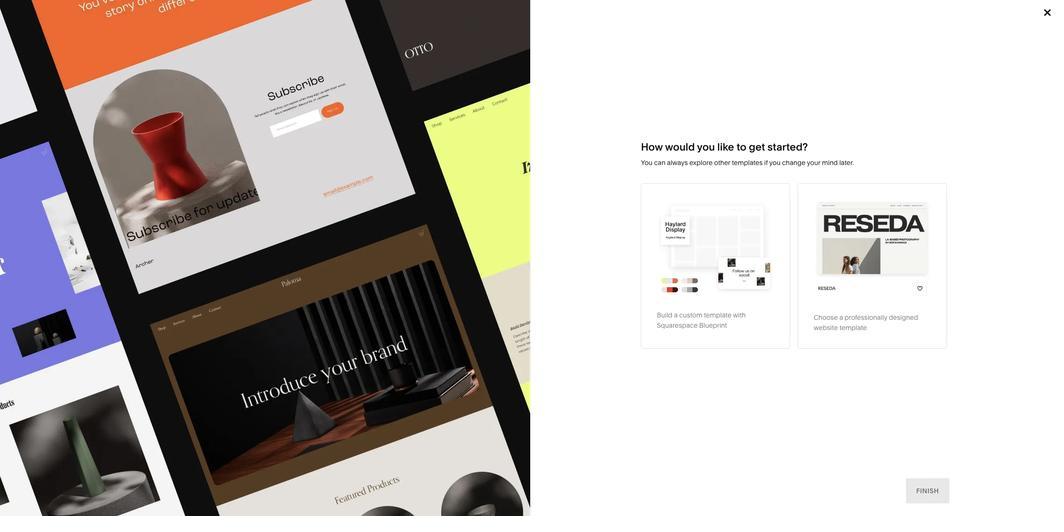 Task type: vqa. For each thing, say whether or not it's contained in the screenshot.
& associated with CV
yes



Task type: locate. For each thing, give the bounding box(es) containing it.
mind
[[822, 159, 838, 167]]

(28)
[[251, 265, 263, 274]]

& for non-
[[365, 172, 369, 180]]

personal & cv
[[229, 200, 273, 208]]

2 vertical spatial template
[[839, 324, 867, 332]]

squarespace blueprint entry card image
[[657, 199, 774, 295]]

products
[[444, 14, 482, 23]]

1 vertical spatial template
[[704, 311, 731, 320]]

& for design
[[240, 158, 244, 166]]

food
[[328, 186, 344, 194]]

you up explore
[[697, 141, 715, 154]]

2 vertical spatial designs
[[164, 297, 204, 309]]

1 vertical spatial popular
[[196, 265, 221, 274]]

2 vertical spatial popular
[[124, 297, 162, 309]]

1 vertical spatial you
[[769, 159, 781, 167]]

entertainment link
[[328, 200, 380, 208]]

build
[[657, 311, 672, 320]]

& left non-
[[365, 172, 369, 180]]

squarespace logo image
[[19, 11, 122, 26]]

weddings link
[[426, 186, 467, 194]]

& right the art
[[240, 158, 244, 166]]

make any template yours with ease.
[[124, 50, 342, 103]]

events link
[[426, 172, 456, 180]]

0 horizontal spatial designs
[[164, 297, 204, 309]]

you can always explore other templates if you change your mind later.
[[641, 159, 854, 167]]

template
[[236, 50, 337, 79], [704, 311, 731, 320], [839, 324, 867, 332]]

weddings
[[426, 186, 458, 194]]

a right choose
[[839, 314, 843, 322]]

0 horizontal spatial you
[[697, 141, 715, 154]]

cv
[[263, 200, 273, 208]]

you
[[697, 141, 715, 154], [769, 159, 781, 167]]

with inside build a custom template with squarespace blueprint
[[733, 311, 746, 320]]

can
[[654, 159, 665, 167]]

lusaka image
[[406, 319, 654, 517]]

2 horizontal spatial popular
[[239, 130, 263, 138]]

with inside make any template yours with ease.
[[192, 74, 239, 103]]

with for template
[[733, 311, 746, 320]]

a for custom
[[674, 311, 678, 320]]

real estate & properties
[[426, 200, 499, 208]]

estate
[[441, 200, 460, 208]]

community
[[328, 172, 364, 180]]

products button
[[444, 0, 489, 37]]

designs for popular designs templates
[[164, 297, 204, 309]]

finish
[[916, 487, 939, 495]]

squarespace blueprint promo image image
[[0, 0, 530, 517]]

& right media
[[447, 158, 451, 166]]

design
[[246, 158, 268, 166]]

nature
[[525, 144, 546, 152]]

0 horizontal spatial a
[[674, 311, 678, 320]]

designs
[[264, 130, 289, 138], [223, 265, 249, 274], [164, 297, 204, 309]]

topic
[[229, 114, 247, 120]]

community & non-profits
[[328, 172, 406, 180]]

media & podcasts
[[426, 158, 481, 166]]

build a custom template with squarespace blueprint
[[657, 311, 746, 330]]

designs left "(28)" at the bottom
[[223, 265, 249, 274]]

popular designs templates
[[124, 297, 257, 309]]

profits
[[387, 172, 406, 180]]

like
[[717, 141, 734, 154]]

a inside choose a professionally designed website template
[[839, 314, 843, 322]]

1 horizontal spatial designs
[[223, 265, 249, 274]]

custom
[[679, 311, 702, 320]]

media & podcasts link
[[426, 158, 491, 166]]

started?
[[767, 141, 808, 154]]

art
[[229, 158, 238, 166]]

professionally
[[845, 314, 887, 322]]

home & decor link
[[525, 130, 579, 138]]

lusaka element
[[406, 319, 654, 517]]

popular down template
[[124, 297, 162, 309]]

& left cv
[[258, 200, 262, 208]]

0 vertical spatial designs
[[264, 130, 289, 138]]

1 horizontal spatial with
[[733, 311, 746, 320]]

1 horizontal spatial you
[[769, 159, 781, 167]]

later.
[[839, 159, 854, 167]]

squarespace logo link
[[19, 11, 223, 26]]

popular designs (28) link
[[196, 265, 263, 274]]

1 vertical spatial with
[[733, 311, 746, 320]]

0 vertical spatial you
[[697, 141, 715, 154]]

0 horizontal spatial with
[[192, 74, 239, 103]]

art & design link
[[229, 158, 277, 166]]

& right estate
[[462, 200, 466, 208]]

travel
[[426, 130, 444, 138]]

art & design
[[229, 158, 268, 166]]

popular right matches in the left of the page
[[196, 265, 221, 274]]

community & non-profits link
[[328, 172, 415, 180]]

podcasts
[[453, 158, 481, 166]]

fitness
[[525, 158, 547, 166]]

designs for popular designs
[[264, 130, 289, 138]]

designs down matches in the left of the page
[[164, 297, 204, 309]]

events
[[426, 172, 447, 180]]

1 horizontal spatial template
[[704, 311, 731, 320]]

get
[[749, 141, 765, 154]]

nature & animals link
[[525, 144, 587, 152]]

template inside make any template yours with ease.
[[236, 50, 337, 79]]

a up squarespace
[[674, 311, 678, 320]]

online
[[138, 129, 159, 138]]

popular designs link
[[229, 130, 289, 138]]

choose a professionally designed website template button
[[798, 183, 947, 349]]

personal & cv link
[[229, 200, 282, 208]]

& for beauty
[[251, 186, 255, 194]]

health & beauty
[[229, 186, 278, 194]]

& right health
[[251, 186, 255, 194]]

0 vertical spatial with
[[192, 74, 239, 103]]

restaurants link
[[426, 144, 472, 152]]

& right home
[[545, 130, 549, 138]]

1 vertical spatial designs
[[223, 265, 249, 274]]

templates
[[508, 14, 548, 23], [239, 144, 270, 152], [206, 297, 257, 309]]

template store entry card image
[[814, 199, 931, 297]]

0 horizontal spatial popular
[[124, 297, 162, 309]]

popular
[[239, 130, 263, 138], [196, 265, 221, 274], [124, 297, 162, 309]]

2 horizontal spatial template
[[839, 324, 867, 332]]

courses
[[138, 213, 164, 222]]

0 vertical spatial popular
[[239, 130, 263, 138]]

you right 'if'
[[769, 159, 781, 167]]

always
[[667, 159, 688, 167]]

how
[[641, 141, 663, 154]]

1 horizontal spatial a
[[839, 314, 843, 322]]

popular designs
[[239, 130, 289, 138]]

0 vertical spatial template
[[236, 50, 337, 79]]

animals
[[553, 144, 578, 152]]

degraw element
[[125, 319, 374, 517]]

1 vertical spatial templates
[[239, 144, 270, 152]]

template inside build a custom template with squarespace blueprint
[[704, 311, 731, 320]]

health
[[229, 186, 249, 194]]

2 horizontal spatial designs
[[264, 130, 289, 138]]

a inside build a custom template with squarespace blueprint
[[674, 311, 678, 320]]

one
[[138, 199, 151, 208]]

& right nature
[[547, 144, 551, 152]]

& for podcasts
[[447, 158, 451, 166]]

photography link
[[229, 172, 278, 180]]

designs up the all templates link
[[264, 130, 289, 138]]

1 horizontal spatial popular
[[196, 265, 221, 274]]

&
[[545, 130, 549, 138], [547, 144, 551, 152], [240, 158, 244, 166], [447, 158, 451, 166], [365, 172, 369, 180], [251, 186, 255, 194], [258, 200, 262, 208], [462, 200, 466, 208]]

0 horizontal spatial template
[[236, 50, 337, 79]]

templates
[[732, 159, 763, 167]]

popular up 'all templates'
[[239, 130, 263, 138]]



Task type: describe. For each thing, give the bounding box(es) containing it.
blueprint
[[699, 322, 727, 330]]

to
[[737, 141, 746, 154]]

templates link
[[508, 0, 548, 37]]

if
[[764, 159, 768, 167]]

portfolio
[[138, 143, 164, 152]]

28 template matches
[[124, 266, 191, 274]]

type
[[124, 114, 138, 120]]

properties
[[468, 200, 499, 208]]

28
[[124, 266, 132, 274]]

photography
[[229, 172, 269, 180]]

template inside choose a professionally designed website template
[[839, 324, 867, 332]]

memberships
[[138, 157, 181, 166]]

restaurants
[[426, 144, 463, 152]]

with for yours
[[192, 74, 239, 103]]

0 vertical spatial templates
[[508, 14, 548, 23]]

your
[[807, 159, 820, 167]]

change
[[782, 159, 805, 167]]

home & decor
[[525, 130, 570, 138]]

store
[[160, 129, 176, 138]]

page
[[153, 199, 169, 208]]

food link
[[328, 186, 353, 194]]

one page
[[138, 199, 169, 208]]

real estate & properties link
[[426, 200, 509, 208]]

popular designs (28)
[[196, 265, 263, 274]]

nature & animals
[[525, 144, 578, 152]]

matches
[[164, 266, 191, 274]]

finish button
[[906, 479, 949, 504]]

designed
[[889, 314, 918, 322]]

choose
[[814, 314, 838, 322]]

template
[[133, 266, 162, 274]]

any
[[191, 50, 231, 79]]

services
[[138, 227, 165, 236]]

squarespace
[[657, 322, 698, 330]]

would
[[665, 141, 695, 154]]

media
[[426, 158, 446, 166]]

home
[[525, 130, 544, 138]]

pazari element
[[686, 319, 935, 517]]

a for professionally
[[839, 314, 843, 322]]

entertainment
[[328, 200, 371, 208]]

make
[[124, 50, 186, 79]]

real
[[426, 200, 440, 208]]

pazari image
[[686, 319, 935, 517]]

yours
[[124, 74, 186, 103]]

degraw image
[[125, 319, 374, 517]]

all templates link
[[229, 144, 280, 152]]

popular for popular designs
[[239, 130, 263, 138]]

all
[[229, 144, 237, 152]]

& for decor
[[545, 130, 549, 138]]

personal
[[229, 200, 256, 208]]

website
[[814, 324, 838, 332]]

health & beauty link
[[229, 186, 287, 194]]

non-
[[371, 172, 387, 180]]

designs for popular designs (28)
[[223, 265, 249, 274]]

other
[[714, 159, 730, 167]]

all templates
[[229, 144, 270, 152]]

2 vertical spatial templates
[[206, 297, 257, 309]]

decor
[[551, 130, 570, 138]]

travel link
[[426, 130, 454, 138]]

& for animals
[[547, 144, 551, 152]]

you
[[641, 159, 652, 167]]

how would you like to get started?
[[641, 141, 808, 154]]

fitness link
[[525, 158, 556, 166]]

ease.
[[244, 74, 303, 103]]

& for cv
[[258, 200, 262, 208]]

beauty
[[257, 186, 278, 194]]

explore
[[689, 159, 713, 167]]

popular for popular designs templates
[[124, 297, 162, 309]]

popular for popular designs (28)
[[196, 265, 221, 274]]

online store
[[138, 129, 176, 138]]

blog
[[138, 171, 152, 180]]

build a custom template with squarespace blueprint button
[[641, 183, 790, 349]]

choose a professionally designed website template
[[814, 314, 918, 332]]



